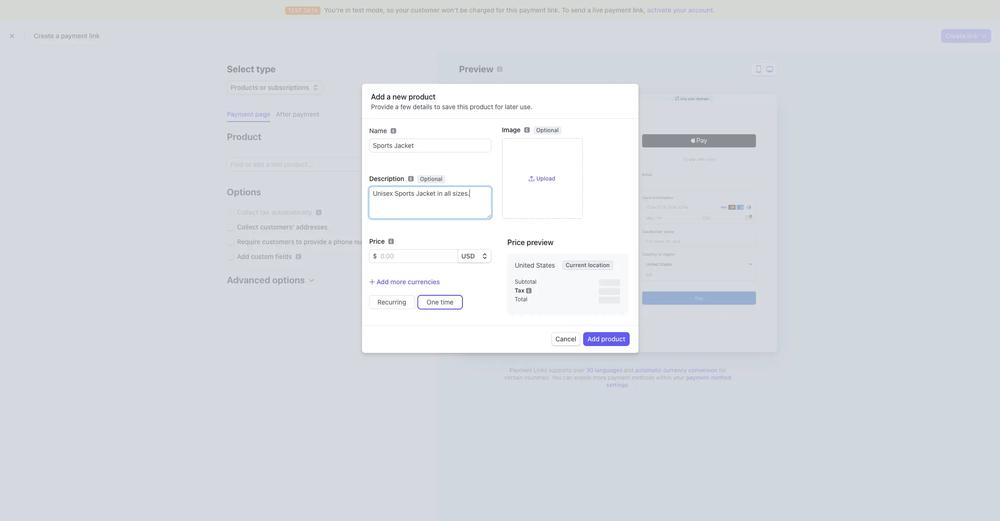 Task type: locate. For each thing, give the bounding box(es) containing it.
currencies
[[408, 278, 440, 286]]

this right charged on the left of page
[[507, 6, 518, 14]]

won't
[[442, 6, 459, 14]]

payment page tab panel
[[220, 122, 421, 300]]

price up $
[[369, 237, 385, 245]]

after
[[276, 110, 291, 118]]

or
[[260, 83, 266, 91]]

more up "recurring"
[[391, 278, 406, 286]]

payment inside button
[[293, 110, 319, 118]]

activate
[[648, 6, 672, 14]]

customers
[[262, 238, 294, 246]]

price left preview
[[508, 238, 525, 247]]

for
[[496, 6, 505, 14], [495, 103, 503, 111], [719, 367, 727, 374]]

link inside button
[[968, 32, 978, 40]]

0 vertical spatial more
[[391, 278, 406, 286]]

1 horizontal spatial payment
[[510, 367, 532, 374]]

united states
[[515, 261, 555, 269]]

enable
[[574, 374, 592, 381]]

subtotal
[[515, 279, 537, 285]]

a
[[588, 6, 591, 14], [56, 32, 59, 40], [387, 93, 391, 101], [395, 103, 399, 111], [328, 238, 332, 246]]

collect left tax
[[237, 208, 259, 216]]

you
[[552, 374, 562, 381]]

1 vertical spatial .
[[628, 382, 630, 389]]

add product button
[[584, 333, 629, 346]]

add inside button
[[588, 335, 600, 343]]

add right cancel
[[588, 335, 600, 343]]

1 vertical spatial to
[[296, 238, 302, 246]]

your right use
[[688, 97, 696, 100]]

require customers to provide a phone number
[[237, 238, 378, 246]]

0 vertical spatial payment
[[227, 110, 254, 118]]

add a new product provide a few details to save this product for later use.
[[371, 93, 533, 111]]

link,
[[633, 6, 646, 14]]

1 horizontal spatial more
[[593, 374, 606, 381]]

one time
[[427, 298, 454, 306]]

0 vertical spatial this
[[507, 6, 518, 14]]

for right charged on the left of page
[[496, 6, 505, 14]]

1 link from the left
[[89, 32, 100, 40]]

use.
[[520, 103, 533, 111]]

your down automatic currency conversion link
[[674, 374, 685, 381]]

later
[[505, 103, 519, 111]]

0 horizontal spatial create
[[34, 32, 54, 40]]

0 horizontal spatial to
[[296, 238, 302, 246]]

tax
[[515, 287, 525, 294]]

collect for collect customers' addresses
[[237, 223, 259, 231]]

2 collect from the top
[[237, 223, 259, 231]]

live
[[593, 6, 603, 14]]

test
[[353, 6, 364, 14]]

add custom fields
[[237, 253, 292, 260]]

certain
[[505, 374, 523, 381]]

add inside button
[[377, 278, 389, 286]]

add for custom
[[237, 253, 249, 260]]

more down 30 languages link
[[593, 374, 606, 381]]

product up payment links supports over 30 languages and automatic currency conversion
[[602, 335, 626, 343]]

activate your account link
[[648, 6, 713, 14]]

2 create from the left
[[946, 32, 966, 40]]

add for a
[[371, 93, 385, 101]]

this right "save" on the top left of the page
[[458, 103, 468, 111]]

0 vertical spatial product
[[409, 93, 436, 101]]

description
[[369, 175, 405, 183]]

for certain countries. you can enable more payment methods within your
[[505, 367, 727, 381]]

upload button
[[529, 175, 556, 182]]

1 vertical spatial more
[[593, 374, 606, 381]]

create
[[34, 32, 54, 40], [946, 32, 966, 40]]

0 horizontal spatial .
[[628, 382, 630, 389]]

countries.
[[525, 374, 551, 381]]

this
[[507, 6, 518, 14], [458, 103, 468, 111]]

select
[[227, 64, 254, 74]]

provide
[[304, 238, 327, 246]]

1 horizontal spatial this
[[507, 6, 518, 14]]

1 horizontal spatial to
[[434, 103, 440, 111]]

preview
[[459, 64, 494, 74]]

0 horizontal spatial price
[[369, 237, 385, 245]]

1 vertical spatial product
[[470, 103, 493, 111]]

to left "save" on the top left of the page
[[434, 103, 440, 111]]

0 vertical spatial to
[[434, 103, 440, 111]]

optional up unisex sports jacket in all sizes. text field
[[420, 176, 443, 183]]

customers'
[[260, 223, 294, 231]]

0 horizontal spatial optional
[[420, 176, 443, 183]]

2 vertical spatial product
[[602, 335, 626, 343]]

2 horizontal spatial product
[[602, 335, 626, 343]]

1 horizontal spatial optional
[[537, 127, 559, 134]]

details
[[413, 103, 433, 111]]

create for create a payment link
[[34, 32, 54, 40]]

current
[[566, 262, 587, 269]]

current location
[[566, 262, 610, 269]]

product left later on the right top of page
[[470, 103, 493, 111]]

to left provide at the top left of page
[[296, 238, 302, 246]]

create link button
[[942, 29, 991, 42]]

add for product
[[588, 335, 600, 343]]

0 horizontal spatial payment
[[227, 110, 254, 118]]

optional for description
[[420, 176, 443, 183]]

provide
[[371, 103, 394, 111]]

payment
[[520, 6, 546, 14], [605, 6, 631, 14], [61, 32, 88, 40], [293, 110, 319, 118], [608, 374, 631, 381], [687, 374, 710, 381]]

create inside button
[[946, 32, 966, 40]]

1 horizontal spatial price
[[508, 238, 525, 247]]

1 horizontal spatial link
[[968, 32, 978, 40]]

to inside add a new product provide a few details to save this product for later use.
[[434, 103, 440, 111]]

collect tax automatically
[[237, 208, 312, 216]]

price
[[369, 237, 385, 245], [508, 238, 525, 247]]

your right so
[[396, 6, 409, 14]]

price preview
[[508, 238, 554, 247]]

name
[[369, 127, 387, 135]]

united
[[515, 261, 535, 269]]

for up method
[[719, 367, 727, 374]]

payment inside button
[[227, 110, 254, 118]]

1 vertical spatial for
[[495, 103, 503, 111]]

you're
[[324, 6, 344, 14]]

a inside payment page tab panel
[[328, 238, 332, 246]]

payment inside payment method settings
[[687, 374, 710, 381]]

after payment
[[276, 110, 319, 118]]

0 horizontal spatial more
[[391, 278, 406, 286]]

your
[[396, 6, 409, 14], [673, 6, 687, 14], [688, 97, 696, 100], [674, 374, 685, 381]]

0 vertical spatial .
[[713, 6, 715, 14]]

to
[[434, 103, 440, 111], [296, 238, 302, 246]]

2 vertical spatial for
[[719, 367, 727, 374]]

for left later on the right top of page
[[495, 103, 503, 111]]

location
[[588, 262, 610, 269]]

add up provide
[[371, 93, 385, 101]]

add up "recurring"
[[377, 278, 389, 286]]

payment link settings tab list
[[223, 107, 421, 122]]

0 vertical spatial collect
[[237, 208, 259, 216]]

optional right image
[[537, 127, 559, 134]]

use your domain button
[[671, 96, 714, 101]]

payment left page
[[227, 110, 254, 118]]

products
[[231, 83, 258, 91]]

1 vertical spatial optional
[[420, 176, 443, 183]]

after payment button
[[272, 107, 325, 122]]

cancel button
[[552, 333, 580, 346]]

1 horizontal spatial create
[[946, 32, 966, 40]]

1 vertical spatial this
[[458, 103, 468, 111]]

your inside button
[[688, 97, 696, 100]]

0 horizontal spatial this
[[458, 103, 468, 111]]

product
[[409, 93, 436, 101], [470, 103, 493, 111], [602, 335, 626, 343]]

$
[[373, 252, 377, 260]]

add inside payment page tab panel
[[237, 253, 249, 260]]

collect up require
[[237, 223, 259, 231]]

products or subscriptions
[[231, 83, 309, 91]]

product up details
[[409, 93, 436, 101]]

payment inside the for certain countries. you can enable more payment methods within your
[[608, 374, 631, 381]]

this inside add a new product provide a few details to save this product for later use.
[[458, 103, 468, 111]]

one
[[427, 298, 439, 306]]

custom
[[251, 253, 274, 260]]

optional for image
[[537, 127, 559, 134]]

more inside button
[[391, 278, 406, 286]]

advanced options
[[227, 275, 305, 285]]

1 collect from the top
[[237, 208, 259, 216]]

1 create from the left
[[34, 32, 54, 40]]

1 vertical spatial collect
[[237, 223, 259, 231]]

to inside payment page tab panel
[[296, 238, 302, 246]]

require
[[237, 238, 260, 246]]

add for more
[[377, 278, 389, 286]]

add down require
[[237, 253, 249, 260]]

currency
[[664, 367, 687, 374]]

add inside add a new product provide a few details to save this product for later use.
[[371, 93, 385, 101]]

0 horizontal spatial link
[[89, 32, 100, 40]]

add more currencies button
[[369, 278, 440, 287]]

0 vertical spatial optional
[[537, 127, 559, 134]]

link
[[89, 32, 100, 40], [968, 32, 978, 40]]

send
[[571, 6, 586, 14]]

automatic
[[636, 367, 662, 374]]

1 vertical spatial payment
[[510, 367, 532, 374]]

2 link from the left
[[968, 32, 978, 40]]

few
[[401, 103, 411, 111]]

be
[[460, 6, 468, 14]]

payment up certain
[[510, 367, 532, 374]]

page
[[255, 110, 270, 118]]

.
[[713, 6, 715, 14], [628, 382, 630, 389]]



Task type: vqa. For each thing, say whether or not it's contained in the screenshot.
CREATE
yes



Task type: describe. For each thing, give the bounding box(es) containing it.
Unisex Sports Jacket in all sizes. text field
[[369, 187, 491, 219]]

product inside button
[[602, 335, 626, 343]]

within
[[656, 374, 672, 381]]

info image
[[527, 288, 532, 293]]

product
[[227, 131, 262, 142]]

collect customers' addresses
[[237, 223, 328, 231]]

for inside the for certain countries. you can enable more payment methods within your
[[719, 367, 727, 374]]

1 horizontal spatial .
[[713, 6, 715, 14]]

1 horizontal spatial product
[[470, 103, 493, 111]]

links
[[534, 367, 547, 374]]

payment links supports over 30 languages and automatic currency conversion
[[510, 367, 718, 374]]

30
[[587, 367, 594, 374]]

for inside add a new product provide a few details to save this product for later use.
[[495, 103, 503, 111]]

automatically
[[271, 208, 312, 216]]

price for price
[[369, 237, 385, 245]]

0 vertical spatial for
[[496, 6, 505, 14]]

type
[[256, 64, 276, 74]]

recurring
[[378, 298, 407, 306]]

more inside the for certain countries. you can enable more payment methods within your
[[593, 374, 606, 381]]

use your domain
[[681, 97, 709, 100]]

preview
[[527, 238, 554, 247]]

to
[[562, 6, 569, 14]]

create for create link
[[946, 32, 966, 40]]

automatic currency conversion link
[[636, 367, 718, 374]]

link.
[[548, 6, 560, 14]]

upload
[[537, 175, 556, 182]]

options
[[227, 187, 261, 197]]

new
[[393, 93, 407, 101]]

addresses
[[296, 223, 328, 231]]

payment page button
[[223, 107, 276, 122]]

add more currencies
[[377, 278, 440, 286]]

domain
[[697, 97, 709, 100]]

fields
[[275, 253, 292, 260]]

buy.stripe.com
[[608, 97, 633, 100]]

payment page
[[227, 110, 270, 118]]

0.00 text field
[[377, 250, 458, 263]]

you're in test mode, so your customer won't be charged for this payment link. to send a live payment link, activate your account .
[[324, 6, 715, 14]]

conversion
[[689, 367, 718, 374]]

$ button
[[369, 250, 377, 263]]

subscriptions
[[268, 83, 309, 91]]

payment method settings
[[607, 374, 732, 389]]

supports
[[549, 367, 572, 374]]

30 languages link
[[587, 367, 623, 374]]

products or subscriptions button
[[227, 79, 322, 94]]

select type
[[227, 64, 276, 74]]

mode,
[[366, 6, 385, 14]]

total
[[515, 296, 528, 303]]

over
[[574, 367, 585, 374]]

0 horizontal spatial product
[[409, 93, 436, 101]]

cancel
[[556, 335, 577, 343]]

in
[[345, 6, 351, 14]]

states
[[536, 261, 555, 269]]

add product
[[588, 335, 626, 343]]

use
[[681, 97, 687, 100]]

payment for payment links supports over 30 languages and automatic currency conversion
[[510, 367, 532, 374]]

method
[[711, 374, 732, 381]]

customer
[[411, 6, 440, 14]]

collect for collect tax automatically
[[237, 208, 259, 216]]

and
[[624, 367, 634, 374]]

advanced options button
[[223, 269, 314, 287]]

your right activate
[[673, 6, 687, 14]]

methods
[[632, 374, 655, 381]]

Premium Plan, sunglasses, etc. text field
[[369, 139, 491, 152]]

create a payment link
[[34, 32, 100, 40]]

your inside the for certain countries. you can enable more payment methods within your
[[674, 374, 685, 381]]

payment method settings link
[[607, 374, 732, 389]]

charged
[[470, 6, 495, 14]]

image
[[502, 126, 521, 134]]

languages
[[595, 367, 623, 374]]

price for price preview
[[508, 238, 525, 247]]

usd button
[[458, 250, 491, 263]]

can
[[563, 374, 573, 381]]

options
[[272, 275, 305, 285]]

time
[[441, 298, 454, 306]]

payment for payment page
[[227, 110, 254, 118]]

phone
[[334, 238, 353, 246]]



